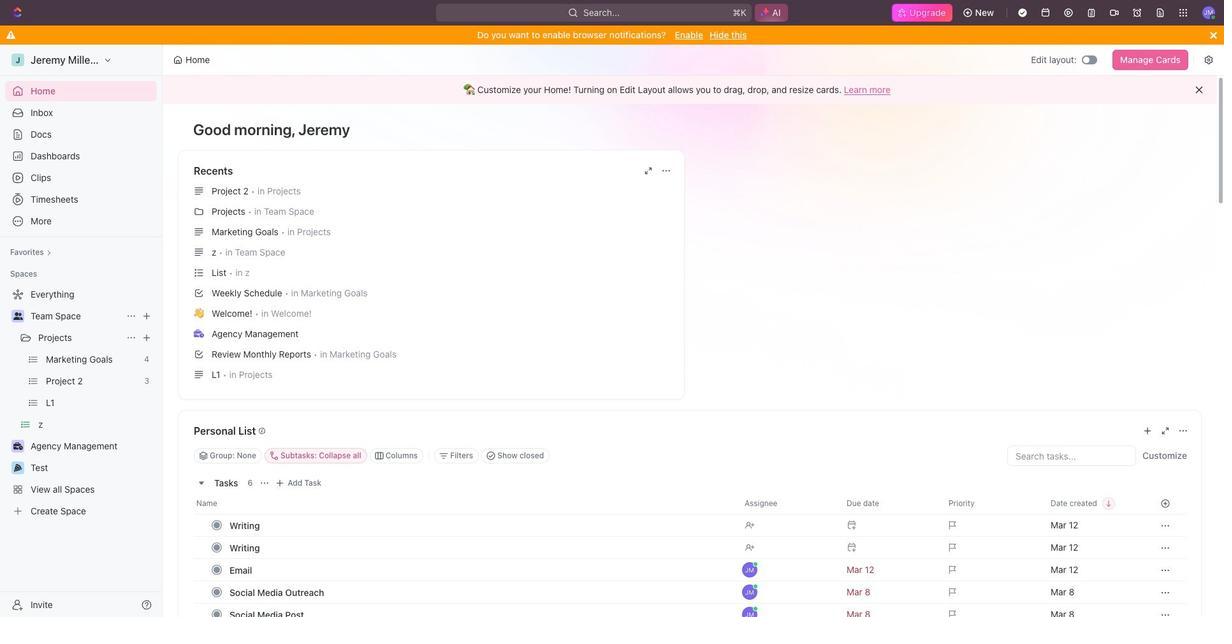 Task type: describe. For each thing, give the bounding box(es) containing it.
sidebar navigation
[[0, 45, 165, 617]]

business time image
[[13, 443, 23, 450]]

pizza slice image
[[14, 464, 22, 472]]

tree inside sidebar navigation
[[5, 284, 157, 522]]



Task type: vqa. For each thing, say whether or not it's contained in the screenshot.
tree on the left of page
yes



Task type: locate. For each thing, give the bounding box(es) containing it.
jeremy miller's workspace, , element
[[11, 54, 24, 66]]

tree
[[5, 284, 157, 522]]

alert
[[163, 76, 1217, 104]]

business time image
[[194, 330, 204, 338]]

Search tasks... text field
[[1008, 446, 1136, 466]]

user group image
[[13, 312, 23, 320]]



